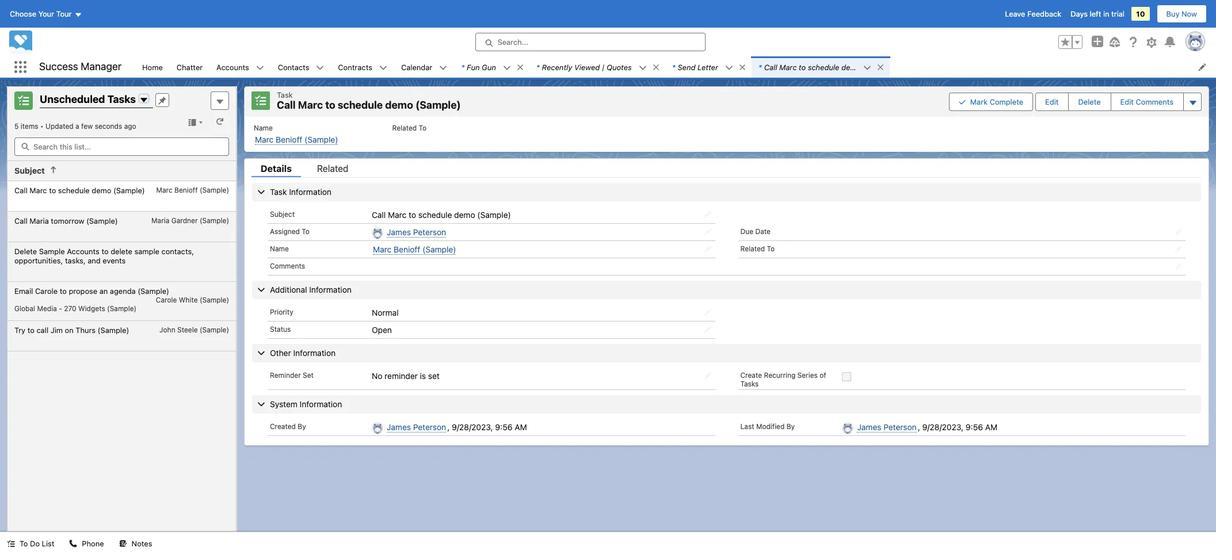 Task type: vqa. For each thing, say whether or not it's contained in the screenshot.
the topmost Acme
no



Task type: describe. For each thing, give the bounding box(es) containing it.
trial
[[1112, 9, 1125, 18]]

name marc benioff (sample)
[[254, 123, 338, 144]]

schedule inside list item
[[808, 62, 839, 72]]

edit for edit
[[1045, 97, 1059, 106]]

agenda
[[110, 286, 136, 296]]

chatter
[[177, 62, 203, 72]]

success
[[39, 61, 78, 73]]

james peterson link for created by
[[387, 422, 446, 433]]

quotes
[[607, 62, 632, 72]]

|
[[602, 62, 605, 72]]

text default image inside accounts list item
[[256, 64, 264, 72]]

2 vertical spatial related
[[740, 245, 765, 253]]

global
[[14, 304, 35, 313]]

demo inside select an item from this list to open it. list box
[[92, 186, 111, 195]]

1 vertical spatial marc benioff (sample) link
[[373, 245, 456, 255]]

no reminder is set
[[372, 371, 440, 381]]

call inside list item
[[764, 62, 777, 72]]

Search Unscheduled Tasks list view. search field
[[14, 138, 229, 156]]

none search field inside unscheduled tasks|tasks|list view element
[[14, 138, 229, 156]]

ago
[[124, 122, 136, 131]]

marc benioff (sample) inside select an item from this list to open it. list box
[[156, 186, 229, 194]]

tasks,
[[65, 256, 86, 265]]

seconds
[[95, 122, 122, 131]]

james for last modified by
[[857, 422, 881, 432]]

left
[[1090, 9, 1101, 18]]

contacts
[[278, 62, 309, 72]]

edit comments
[[1120, 97, 1174, 106]]

am for created by
[[515, 422, 527, 432]]

manager
[[81, 61, 121, 73]]

james for created by
[[387, 422, 411, 432]]

5 items • updated a few seconds ago
[[14, 122, 136, 131]]

* fun gun
[[461, 62, 496, 72]]

additional
[[270, 285, 307, 295]]

now
[[1182, 9, 1197, 18]]

phone
[[82, 539, 104, 549]]

email
[[14, 286, 33, 296]]

to inside email carole to propose an agenda (sample) carole white (sample) global media - 270 widgets (sample)
[[60, 286, 67, 296]]

marc inside task call marc to schedule demo (sample)
[[298, 99, 323, 111]]

other information button
[[252, 344, 1201, 362]]

contracts link
[[331, 56, 379, 78]]

task information
[[270, 187, 331, 197]]

james peterson for created by
[[387, 422, 446, 432]]

1 maria from the left
[[30, 216, 49, 225]]

•
[[40, 122, 44, 131]]

system
[[270, 399, 297, 409]]

in
[[1103, 9, 1109, 18]]

task for call
[[277, 90, 293, 100]]

recently
[[542, 62, 572, 72]]

schedule inside task call marc to schedule demo (sample)
[[338, 99, 383, 111]]

reminder set
[[270, 371, 314, 380]]

buy now
[[1166, 9, 1197, 18]]

peterson for assigned to
[[413, 227, 446, 237]]

calendar list item
[[394, 56, 454, 78]]

buy
[[1166, 9, 1180, 18]]

john steele (sample)
[[159, 325, 229, 334]]

thurs
[[76, 325, 96, 335]]

date
[[755, 227, 771, 236]]

events
[[103, 256, 126, 265]]

contracts list item
[[331, 56, 394, 78]]

an
[[99, 286, 108, 296]]

9:56 for last modified by
[[966, 422, 983, 432]]

gardner
[[171, 216, 198, 225]]

comments inside button
[[1136, 97, 1174, 106]]

delete sample accounts to delete sample contacts, opportunities, tasks, and events link
[[7, 242, 236, 281]]

complete
[[990, 97, 1023, 106]]

1 horizontal spatial marc benioff (sample)
[[373, 245, 456, 254]]

of
[[820, 371, 826, 380]]

choose your tour
[[10, 9, 72, 18]]

subject inside unscheduled tasks|tasks|list view element
[[14, 166, 45, 176]]

choose your tour button
[[9, 5, 83, 23]]

1 horizontal spatial carole
[[156, 296, 177, 304]]

updated
[[45, 122, 74, 131]]

sample
[[134, 247, 159, 256]]

last
[[740, 422, 754, 431]]

list containing home
[[135, 56, 1216, 78]]

* call marc to schedule demo (sample)
[[759, 62, 895, 72]]

gun
[[482, 62, 496, 72]]

benioff inside select an item from this list to open it. list box
[[174, 186, 198, 194]]

peterson for created by
[[413, 422, 446, 432]]

* for * send letter
[[672, 62, 675, 72]]

created
[[270, 422, 296, 431]]

tasks inside create recurring series of tasks
[[740, 380, 759, 388]]

james peterson for last modified by
[[857, 422, 917, 432]]

call marc to schedule demo (sample) inside select an item from this list to open it. list box
[[14, 186, 145, 195]]

to do list
[[20, 539, 54, 549]]

call maria tomorrow (sample)
[[14, 216, 118, 225]]

, 9/28/2023, 9:56 am for last modified by
[[918, 422, 998, 432]]

information for additional information
[[309, 285, 352, 295]]

do
[[30, 539, 40, 549]]

series
[[798, 371, 818, 380]]

details link
[[252, 163, 301, 177]]

letter
[[698, 62, 718, 72]]

0 horizontal spatial tasks
[[107, 93, 136, 105]]

leave feedback
[[1005, 9, 1061, 18]]

related to inside marc benioff (sample) 'list'
[[392, 123, 427, 132]]

accounts list item
[[210, 56, 271, 78]]

0 vertical spatial group
[[1058, 35, 1083, 49]]

to inside marc benioff (sample) 'list'
[[419, 123, 427, 132]]

am for last modified by
[[985, 422, 998, 432]]

john
[[159, 325, 175, 334]]

calendar
[[401, 62, 432, 72]]

270
[[64, 304, 76, 313]]

mark complete button
[[949, 93, 1033, 111]]

and
[[88, 256, 101, 265]]

james peterson link for assigned to
[[387, 227, 446, 237]]

9/28/2023, for last modified by
[[922, 422, 964, 432]]

marc benioff (sample) list
[[245, 117, 1209, 152]]

related inside marc benioff (sample) 'list'
[[392, 123, 417, 132]]

5
[[14, 122, 19, 131]]

* recently viewed | quotes
[[536, 62, 632, 72]]

calendar link
[[394, 56, 439, 78]]

create
[[740, 371, 762, 380]]

to inside button
[[20, 539, 28, 549]]

text default image inside phone button
[[69, 540, 77, 548]]

additional information button
[[252, 281, 1201, 299]]

3 list item from the left
[[665, 56, 752, 78]]

set
[[303, 371, 314, 380]]

unscheduled tasks
[[40, 93, 136, 105]]

unscheduled tasks status
[[14, 122, 45, 131]]

days left in trial
[[1071, 9, 1125, 18]]

demo inside list item
[[842, 62, 861, 72]]

schedule inside select an item from this list to open it. list box
[[58, 186, 90, 195]]

call
[[37, 325, 48, 335]]

to inside task call marc to schedule demo (sample)
[[325, 99, 335, 111]]

modified
[[756, 422, 785, 431]]

white
[[179, 296, 198, 304]]

delete button
[[1069, 93, 1110, 110]]

days
[[1071, 9, 1088, 18]]

widgets
[[78, 304, 105, 313]]

assigned to
[[270, 227, 310, 236]]

2 maria from the left
[[151, 216, 169, 225]]

edit button
[[1036, 93, 1068, 110]]



Task type: locate. For each thing, give the bounding box(es) containing it.
(sample) inside name marc benioff (sample)
[[305, 134, 338, 144]]

(sample) inside task call marc to schedule demo (sample)
[[416, 99, 461, 111]]

0 vertical spatial marc benioff (sample) link
[[255, 134, 338, 145]]

search... button
[[475, 33, 705, 51]]

1 vertical spatial accounts
[[67, 247, 100, 256]]

by right modified
[[787, 422, 795, 431]]

delete
[[1078, 97, 1101, 106], [14, 247, 37, 256]]

related down due date
[[740, 245, 765, 253]]

am
[[515, 422, 527, 432], [985, 422, 998, 432]]

0 horizontal spatial marc benioff (sample) link
[[255, 134, 338, 145]]

0 horizontal spatial accounts
[[67, 247, 100, 256]]

due
[[740, 227, 753, 236]]

unscheduled tasks|tasks|list view element
[[7, 86, 237, 532]]

0 vertical spatial related to
[[392, 123, 427, 132]]

4 list item from the left
[[752, 56, 895, 78]]

accounts inside delete sample accounts to delete sample contacts, opportunities, tasks, and events
[[67, 247, 100, 256]]

information inside other information dropdown button
[[293, 348, 336, 358]]

peterson for last modified by
[[884, 422, 917, 432]]

feedback
[[1027, 9, 1061, 18]]

marc inside name marc benioff (sample)
[[255, 134, 274, 144]]

information inside system information dropdown button
[[300, 399, 342, 409]]

notes
[[132, 539, 152, 549]]

related to down task call marc to schedule demo (sample)
[[392, 123, 427, 132]]

a
[[75, 122, 79, 131]]

edit for edit comments
[[1120, 97, 1134, 106]]

tasks up ago
[[107, 93, 136, 105]]

0 horizontal spatial , 9/28/2023, 9:56 am
[[447, 422, 527, 432]]

1 horizontal spatial benioff
[[276, 134, 302, 144]]

1 9:56 from the left
[[495, 422, 513, 432]]

1 horizontal spatial marc benioff (sample) link
[[373, 245, 456, 255]]

0 horizontal spatial maria
[[30, 216, 49, 225]]

0 horizontal spatial 9:56
[[495, 422, 513, 432]]

0 horizontal spatial call marc to schedule demo (sample)
[[14, 186, 145, 195]]

2 , from the left
[[918, 422, 920, 432]]

1 vertical spatial name
[[270, 245, 289, 253]]

subject up "assigned"
[[270, 210, 295, 218]]

call inside task call marc to schedule demo (sample)
[[277, 99, 296, 111]]

priority
[[270, 308, 293, 316]]

media
[[37, 304, 57, 313]]

few
[[81, 122, 93, 131]]

* left send
[[672, 62, 675, 72]]

task down details link
[[270, 187, 287, 197]]

james peterson for assigned to
[[387, 227, 446, 237]]

1 vertical spatial benioff
[[174, 186, 198, 194]]

1 edit from the left
[[1045, 97, 1059, 106]]

propose
[[69, 286, 97, 296]]

marc benioff (sample) link inside marc benioff (sample) 'list'
[[255, 134, 338, 145]]

information for task information
[[289, 187, 331, 197]]

unscheduled
[[40, 93, 105, 105]]

name down "assigned"
[[270, 245, 289, 253]]

james for assigned to
[[387, 227, 411, 237]]

* for * call marc to schedule demo (sample)
[[759, 62, 762, 72]]

1 vertical spatial marc benioff (sample)
[[373, 245, 456, 254]]

task inside task call marc to schedule demo (sample)
[[277, 90, 293, 100]]

text default image inside contracts list item
[[379, 64, 387, 72]]

by right "created"
[[298, 422, 306, 431]]

, for last modified by
[[918, 422, 920, 432]]

accounts right chatter on the left top of page
[[217, 62, 249, 72]]

mark complete
[[970, 97, 1023, 106]]

accounts link
[[210, 56, 256, 78]]

system information button
[[252, 395, 1201, 414]]

maria
[[30, 216, 49, 225], [151, 216, 169, 225]]

1 horizontal spatial subject
[[270, 210, 295, 218]]

tasks up system information dropdown button
[[740, 380, 759, 388]]

list
[[42, 539, 54, 549]]

1 horizontal spatial maria
[[151, 216, 169, 225]]

edit inside 'button'
[[1045, 97, 1059, 106]]

name inside name marc benioff (sample)
[[254, 123, 273, 132]]

call marc to schedule demo (sample)
[[14, 186, 145, 195], [372, 210, 511, 220]]

2 edit from the left
[[1120, 97, 1134, 106]]

delete sample accounts to delete sample contacts, opportunities, tasks, and events
[[14, 247, 194, 265]]

jim
[[50, 325, 63, 335]]

select an item from this list to open it. list box
[[7, 181, 236, 351]]

list
[[135, 56, 1216, 78]]

text default image
[[516, 63, 524, 71], [877, 63, 885, 71], [379, 64, 387, 72], [639, 64, 647, 72], [725, 64, 733, 72], [49, 166, 57, 174], [119, 540, 127, 548]]

fun
[[467, 62, 480, 72]]

edit inside button
[[1120, 97, 1134, 106]]

,
[[447, 422, 450, 432], [918, 422, 920, 432]]

1 horizontal spatial delete
[[1078, 97, 1101, 106]]

0 horizontal spatial related to
[[392, 123, 427, 132]]

, for created by
[[447, 422, 450, 432]]

to inside delete sample accounts to delete sample contacts, opportunities, tasks, and events
[[102, 247, 109, 256]]

demo inside task call marc to schedule demo (sample)
[[385, 99, 413, 111]]

text default image
[[652, 63, 660, 71], [738, 63, 746, 71], [256, 64, 264, 72], [316, 64, 324, 72], [439, 64, 447, 72], [503, 64, 511, 72], [863, 64, 871, 72], [7, 540, 15, 548], [69, 540, 77, 548]]

1 horizontal spatial tasks
[[740, 380, 759, 388]]

task
[[277, 90, 293, 100], [270, 187, 287, 197]]

1 horizontal spatial 9:56
[[966, 422, 983, 432]]

group containing mark complete
[[949, 92, 1202, 112]]

0 vertical spatial delete
[[1078, 97, 1101, 106]]

0 horizontal spatial edit
[[1045, 97, 1059, 106]]

items
[[21, 122, 38, 131]]

1 horizontal spatial related to
[[740, 245, 775, 253]]

4 * from the left
[[759, 62, 762, 72]]

list item
[[454, 56, 529, 78], [529, 56, 665, 78], [665, 56, 752, 78], [752, 56, 895, 78]]

0 horizontal spatial delete
[[14, 247, 37, 256]]

details
[[261, 163, 292, 174]]

marc benioff (sample) link
[[255, 134, 338, 145], [373, 245, 456, 255]]

0 vertical spatial marc benioff (sample)
[[156, 186, 229, 194]]

reminder
[[270, 371, 301, 380]]

1 horizontal spatial call marc to schedule demo (sample)
[[372, 210, 511, 220]]

1 vertical spatial tasks
[[740, 380, 759, 388]]

contacts,
[[161, 247, 194, 256]]

related down task call marc to schedule demo (sample)
[[392, 123, 417, 132]]

james peterson link for last modified by
[[857, 422, 917, 433]]

james peterson link
[[387, 227, 446, 237], [387, 422, 446, 433], [857, 422, 917, 433]]

1 * from the left
[[461, 62, 465, 72]]

call
[[764, 62, 777, 72], [277, 99, 296, 111], [14, 186, 27, 195], [372, 210, 386, 220], [14, 216, 27, 225]]

leave feedback link
[[1005, 9, 1061, 18]]

1 vertical spatial related
[[317, 163, 349, 174]]

0 horizontal spatial ,
[[447, 422, 450, 432]]

information right additional
[[309, 285, 352, 295]]

subject
[[14, 166, 45, 176], [270, 210, 295, 218]]

0 horizontal spatial related
[[317, 163, 349, 174]]

9:56 for created by
[[495, 422, 513, 432]]

0 horizontal spatial marc benioff (sample)
[[156, 186, 229, 194]]

1 horizontal spatial edit
[[1120, 97, 1134, 106]]

related
[[392, 123, 417, 132], [317, 163, 349, 174], [740, 245, 765, 253]]

2 * from the left
[[536, 62, 540, 72]]

buy now button
[[1157, 5, 1207, 23]]

* for * fun gun
[[461, 62, 465, 72]]

* left the recently
[[536, 62, 540, 72]]

0 vertical spatial tasks
[[107, 93, 136, 105]]

group
[[1058, 35, 1083, 49], [949, 92, 1202, 112]]

1 vertical spatial call marc to schedule demo (sample)
[[372, 210, 511, 220]]

2 , 9/28/2023, 9:56 am from the left
[[918, 422, 998, 432]]

home
[[142, 62, 163, 72]]

1 , from the left
[[447, 422, 450, 432]]

1 horizontal spatial by
[[787, 422, 795, 431]]

sample
[[39, 247, 65, 256]]

chatter link
[[170, 56, 210, 78]]

2 9:56 from the left
[[966, 422, 983, 432]]

9/28/2023,
[[452, 422, 493, 432], [922, 422, 964, 432]]

1 horizontal spatial , 9/28/2023, 9:56 am
[[918, 422, 998, 432]]

0 horizontal spatial by
[[298, 422, 306, 431]]

james
[[387, 227, 411, 237], [387, 422, 411, 432], [857, 422, 881, 432]]

viewed
[[574, 62, 600, 72]]

1 horizontal spatial accounts
[[217, 62, 249, 72]]

carole up media
[[35, 286, 58, 296]]

benioff inside name marc benioff (sample)
[[276, 134, 302, 144]]

1 , 9/28/2023, 9:56 am from the left
[[447, 422, 527, 432]]

additional information
[[270, 285, 352, 295]]

related to
[[392, 123, 427, 132], [740, 245, 775, 253]]

text default image inside contacts list item
[[316, 64, 324, 72]]

contacts list item
[[271, 56, 331, 78]]

accounts
[[217, 62, 249, 72], [67, 247, 100, 256]]

your
[[38, 9, 54, 18]]

10
[[1136, 9, 1145, 18]]

(sample)
[[863, 62, 895, 72], [416, 99, 461, 111], [305, 134, 338, 144], [113, 186, 145, 195], [200, 186, 229, 194], [477, 210, 511, 220], [86, 216, 118, 225], [200, 216, 229, 225], [422, 245, 456, 254], [138, 286, 169, 296], [200, 296, 229, 304], [107, 304, 136, 313], [98, 325, 129, 335], [200, 325, 229, 334]]

0 horizontal spatial benioff
[[174, 186, 198, 194]]

2 list item from the left
[[529, 56, 665, 78]]

search...
[[498, 37, 528, 47]]

0 vertical spatial accounts
[[217, 62, 249, 72]]

send
[[678, 62, 696, 72]]

0 horizontal spatial 9/28/2023,
[[452, 422, 493, 432]]

information inside additional information dropdown button
[[309, 285, 352, 295]]

tomorrow
[[51, 216, 84, 225]]

delete for delete
[[1078, 97, 1101, 106]]

open
[[372, 325, 392, 335]]

1 vertical spatial delete
[[14, 247, 37, 256]]

None search field
[[14, 138, 229, 156]]

0 vertical spatial call marc to schedule demo (sample)
[[14, 186, 145, 195]]

1 9/28/2023, from the left
[[452, 422, 493, 432]]

information up "set"
[[293, 348, 336, 358]]

task down the contacts
[[277, 90, 293, 100]]

name
[[254, 123, 273, 132], [270, 245, 289, 253]]

2 horizontal spatial related
[[740, 245, 765, 253]]

2 am from the left
[[985, 422, 998, 432]]

subject down items
[[14, 166, 45, 176]]

other information
[[270, 348, 336, 358]]

mark
[[970, 97, 988, 106]]

set
[[428, 371, 440, 381]]

text default image inside to do list button
[[7, 540, 15, 548]]

, 9/28/2023, 9:56 am for created by
[[447, 422, 527, 432]]

, 9/28/2023, 9:56 am
[[447, 422, 527, 432], [918, 422, 998, 432]]

information for other information
[[293, 348, 336, 358]]

information for system information
[[300, 399, 342, 409]]

related link
[[308, 163, 358, 177]]

0 horizontal spatial subject
[[14, 166, 45, 176]]

0 horizontal spatial carole
[[35, 286, 58, 296]]

delete inside delete sample accounts to delete sample contacts, opportunities, tasks, and events
[[14, 247, 37, 256]]

9/28/2023, for created by
[[452, 422, 493, 432]]

leave
[[1005, 9, 1025, 18]]

0 horizontal spatial am
[[515, 422, 527, 432]]

task for information
[[270, 187, 287, 197]]

3 * from the left
[[672, 62, 675, 72]]

maria left tomorrow
[[30, 216, 49, 225]]

information down "set"
[[300, 399, 342, 409]]

name for name marc benioff (sample)
[[254, 123, 273, 132]]

2 vertical spatial benioff
[[394, 245, 420, 254]]

text default image inside calendar list item
[[439, 64, 447, 72]]

* right letter
[[759, 62, 762, 72]]

0 vertical spatial benioff
[[276, 134, 302, 144]]

text default image inside the "notes" button
[[119, 540, 127, 548]]

1 list item from the left
[[454, 56, 529, 78]]

maria gardner (sample)
[[151, 216, 229, 225]]

0 horizontal spatial comments
[[270, 262, 305, 270]]

accounts right "sample"
[[67, 247, 100, 256]]

1 horizontal spatial comments
[[1136, 97, 1174, 106]]

schedule
[[808, 62, 839, 72], [338, 99, 383, 111], [58, 186, 90, 195], [418, 210, 452, 220]]

delete right 'edit' 'button'
[[1078, 97, 1101, 106]]

2 by from the left
[[787, 422, 795, 431]]

1 by from the left
[[298, 422, 306, 431]]

task information button
[[252, 183, 1201, 201]]

1 horizontal spatial related
[[392, 123, 417, 132]]

carole left the white on the bottom of the page
[[156, 296, 177, 304]]

choose
[[10, 9, 36, 18]]

on
[[65, 325, 74, 335]]

2 horizontal spatial benioff
[[394, 245, 420, 254]]

1 horizontal spatial ,
[[918, 422, 920, 432]]

accounts inside list item
[[217, 62, 249, 72]]

* for * recently viewed | quotes
[[536, 62, 540, 72]]

1 vertical spatial task
[[270, 187, 287, 197]]

edit right delete button on the top right of page
[[1120, 97, 1134, 106]]

delete left "sample"
[[14, 247, 37, 256]]

delete inside button
[[1078, 97, 1101, 106]]

information inside task information dropdown button
[[289, 187, 331, 197]]

no
[[372, 371, 382, 381]]

text default image inside unscheduled tasks|tasks|list view element
[[49, 166, 57, 174]]

task inside dropdown button
[[270, 187, 287, 197]]

1 am from the left
[[515, 422, 527, 432]]

0 vertical spatial task
[[277, 90, 293, 100]]

*
[[461, 62, 465, 72], [536, 62, 540, 72], [672, 62, 675, 72], [759, 62, 762, 72]]

information down "related" link
[[289, 187, 331, 197]]

0 vertical spatial subject
[[14, 166, 45, 176]]

0 vertical spatial comments
[[1136, 97, 1174, 106]]

name for name
[[270, 245, 289, 253]]

maria left gardner
[[151, 216, 169, 225]]

related up "task information"
[[317, 163, 349, 174]]

due date
[[740, 227, 771, 236]]

assigned
[[270, 227, 300, 236]]

related to down due date
[[740, 245, 775, 253]]

1 vertical spatial subject
[[270, 210, 295, 218]]

success manager
[[39, 61, 121, 73]]

1 horizontal spatial 9/28/2023,
[[922, 422, 964, 432]]

by
[[298, 422, 306, 431], [787, 422, 795, 431]]

delete for delete sample accounts to delete sample contacts, opportunities, tasks, and events
[[14, 247, 37, 256]]

last modified by
[[740, 422, 795, 431]]

0 vertical spatial related
[[392, 123, 417, 132]]

1 vertical spatial group
[[949, 92, 1202, 112]]

edit left delete button on the top right of page
[[1045, 97, 1059, 106]]

0 vertical spatial name
[[254, 123, 273, 132]]

is
[[420, 371, 426, 381]]

1 vertical spatial comments
[[270, 262, 305, 270]]

2 9/28/2023, from the left
[[922, 422, 964, 432]]

name up details
[[254, 123, 273, 132]]

* left the "fun"
[[461, 62, 465, 72]]

1 vertical spatial related to
[[740, 245, 775, 253]]

1 horizontal spatial am
[[985, 422, 998, 432]]



